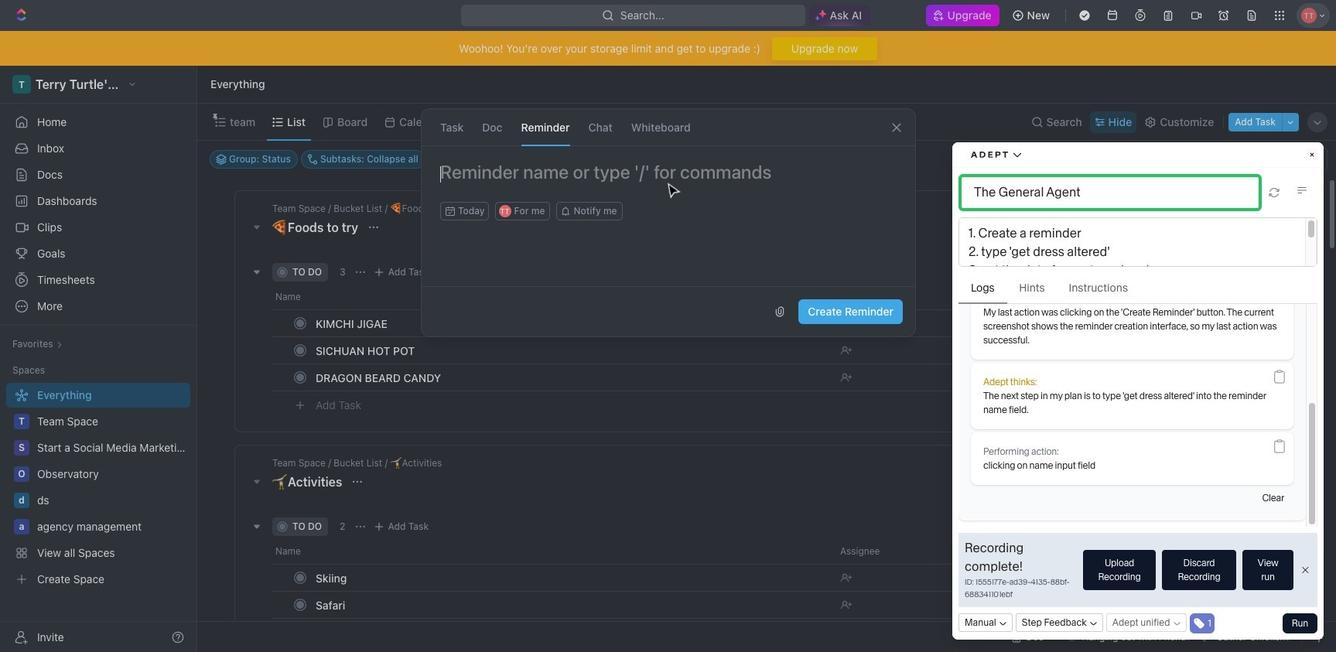 Task type: locate. For each thing, give the bounding box(es) containing it.
drumstick bite image
[[1203, 633, 1212, 642]]

tree
[[6, 383, 190, 592]]

dialog
[[421, 108, 916, 337]]

Reminder na﻿me or type '/' for commands text field
[[421, 165, 915, 202]]



Task type: vqa. For each thing, say whether or not it's contained in the screenshot.
the top or
no



Task type: describe. For each thing, give the bounding box(es) containing it.
sidebar navigation
[[0, 66, 197, 652]]

tree inside sidebar navigation
[[6, 383, 190, 592]]

Search tasks... text field
[[1173, 148, 1327, 171]]



